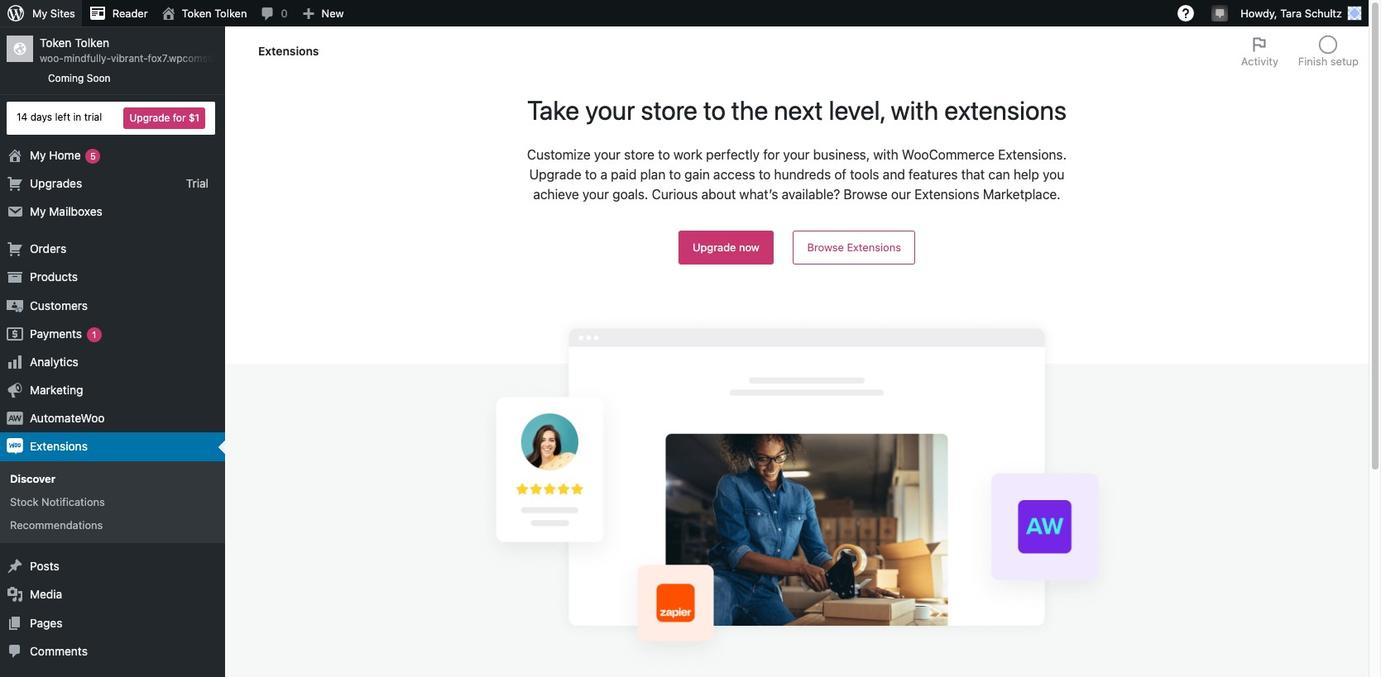 Task type: locate. For each thing, give the bounding box(es) containing it.
with up and
[[873, 147, 899, 162]]

extensions down our
[[847, 241, 901, 254]]

tolken for token tolken woo-mindfully-vibrant-fox7.wpcomstaging.com coming soon
[[75, 36, 109, 50]]

to up plan
[[658, 147, 670, 162]]

0 horizontal spatial upgrade
[[130, 111, 170, 124]]

mailboxes
[[49, 204, 102, 218]]

0 vertical spatial my
[[32, 7, 47, 20]]

orders link
[[0, 235, 225, 263]]

2 vertical spatial upgrade
[[693, 241, 736, 254]]

notifications
[[41, 496, 105, 509]]

1 vertical spatial token
[[40, 36, 72, 50]]

token inside token tolken link
[[182, 7, 212, 20]]

pages link
[[0, 610, 225, 638]]

upgrades
[[30, 176, 82, 190]]

0 horizontal spatial tolken
[[75, 36, 109, 50]]

with up the "woocommerce"
[[891, 95, 939, 126]]

browse extensions link
[[793, 231, 915, 265]]

tolken up the mindfully-
[[75, 36, 109, 50]]

for left $1
[[173, 111, 186, 124]]

woo-
[[40, 52, 64, 65]]

0 vertical spatial with
[[891, 95, 939, 126]]

14
[[17, 111, 28, 123]]

my home 5
[[30, 148, 96, 162]]

work
[[674, 147, 703, 162]]

tolken
[[215, 7, 247, 20], [75, 36, 109, 50]]

take
[[527, 95, 579, 126]]

stock notifications link
[[0, 491, 225, 514]]

perfectly
[[706, 147, 760, 162]]

2 horizontal spatial upgrade
[[693, 241, 736, 254]]

browse down 'tools'
[[844, 187, 888, 202]]

customize your store to work perfectly for your business, with woocommerce extensions. upgrade to a paid plan to gain access to hundreds of tools and features that can help you achieve your goals. curious about what's available? browse our extensions marketplace.
[[527, 147, 1067, 202]]

upgrade up achieve
[[529, 167, 582, 182]]

1 vertical spatial for
[[763, 147, 780, 162]]

reader
[[112, 7, 148, 20]]

14 days left in trial
[[17, 111, 102, 123]]

new link
[[294, 0, 351, 26]]

1 horizontal spatial upgrade
[[529, 167, 582, 182]]

for
[[173, 111, 186, 124], [763, 147, 780, 162]]

products
[[30, 270, 78, 284]]

0 vertical spatial for
[[173, 111, 186, 124]]

marketplace.
[[983, 187, 1061, 202]]

for inside customize your store to work perfectly for your business, with woocommerce extensions. upgrade to a paid plan to gain access to hundreds of tools and features that can help you achieve your goals. curious about what's available? browse our extensions marketplace.
[[763, 147, 780, 162]]

upgrade inside button
[[130, 111, 170, 124]]

tolken left the '0' link
[[215, 7, 247, 20]]

howdy, tara schultz
[[1241, 7, 1342, 20]]

orders
[[30, 242, 66, 256]]

extensions down features
[[915, 187, 980, 202]]

1 vertical spatial upgrade
[[529, 167, 582, 182]]

finish setup button
[[1288, 26, 1369, 76]]

tab list
[[1231, 26, 1369, 76]]

upgrade left now
[[693, 241, 736, 254]]

setup
[[1331, 55, 1359, 68]]

home
[[49, 148, 81, 162]]

0 horizontal spatial for
[[173, 111, 186, 124]]

to left the
[[703, 95, 726, 126]]

0 vertical spatial store
[[641, 95, 698, 126]]

in
[[73, 111, 81, 123]]

upgrade now
[[693, 241, 760, 254]]

2 vertical spatial my
[[30, 204, 46, 218]]

1 horizontal spatial token
[[182, 7, 212, 20]]

your right take
[[585, 95, 635, 126]]

0 horizontal spatial token
[[40, 36, 72, 50]]

your up "a"
[[594, 147, 621, 162]]

store up 'work' on the top of page
[[641, 95, 698, 126]]

browse down "available?"
[[807, 241, 844, 254]]

your down "a"
[[583, 187, 609, 202]]

tara
[[1280, 7, 1302, 20]]

1
[[92, 329, 96, 340]]

my down upgrades
[[30, 204, 46, 218]]

1 vertical spatial store
[[624, 147, 655, 162]]

token inside token tolken woo-mindfully-vibrant-fox7.wpcomstaging.com coming soon
[[40, 36, 72, 50]]

coming
[[48, 72, 84, 84]]

features
[[909, 167, 958, 182]]

extensions down the automatewoo
[[30, 440, 88, 454]]

activity button
[[1231, 26, 1288, 76]]

soon
[[87, 72, 111, 84]]

my inside toolbar navigation
[[32, 7, 47, 20]]

upgrade
[[130, 111, 170, 124], [529, 167, 582, 182], [693, 241, 736, 254]]

of
[[834, 167, 847, 182]]

1 vertical spatial my
[[30, 148, 46, 162]]

my left home
[[30, 148, 46, 162]]

my left sites
[[32, 7, 47, 20]]

extensions
[[944, 95, 1067, 126]]

extensions inside browse extensions link
[[847, 241, 901, 254]]

and
[[883, 167, 905, 182]]

recommendations link
[[0, 514, 225, 537]]

extensions inside extensions link
[[30, 440, 88, 454]]

mindfully-
[[64, 52, 111, 65]]

vibrant-
[[111, 52, 148, 65]]

store up plan
[[624, 147, 655, 162]]

tolken inside token tolken woo-mindfully-vibrant-fox7.wpcomstaging.com coming soon
[[75, 36, 109, 50]]

business,
[[813, 147, 870, 162]]

0 vertical spatial token
[[182, 7, 212, 20]]

1 vertical spatial tolken
[[75, 36, 109, 50]]

1 vertical spatial with
[[873, 147, 899, 162]]

media
[[30, 588, 62, 602]]

analytics
[[30, 355, 78, 369]]

customers link
[[0, 292, 225, 320]]

0 vertical spatial upgrade
[[130, 111, 170, 124]]

posts link
[[0, 553, 225, 581]]

upgrade for upgrade for $1
[[130, 111, 170, 124]]

token up fox7.wpcomstaging.com
[[182, 7, 212, 20]]

1 horizontal spatial tolken
[[215, 7, 247, 20]]

browse
[[844, 187, 888, 202], [807, 241, 844, 254]]

activity
[[1241, 55, 1278, 68]]

upgrade for upgrade now
[[693, 241, 736, 254]]

$1
[[189, 111, 199, 124]]

your
[[585, 95, 635, 126], [594, 147, 621, 162], [783, 147, 810, 162], [583, 187, 609, 202]]

my for my home 5
[[30, 148, 46, 162]]

marketing link
[[0, 377, 225, 405]]

schultz
[[1305, 7, 1342, 20]]

tolken inside toolbar navigation
[[215, 7, 247, 20]]

0 vertical spatial browse
[[844, 187, 888, 202]]

store for work
[[624, 147, 655, 162]]

0 vertical spatial tolken
[[215, 7, 247, 20]]

extensions down the 0
[[258, 44, 319, 58]]

store inside customize your store to work perfectly for your business, with woocommerce extensions. upgrade to a paid plan to gain access to hundreds of tools and features that can help you achieve your goals. curious about what's available? browse our extensions marketplace.
[[624, 147, 655, 162]]

browse inside customize your store to work perfectly for your business, with woocommerce extensions. upgrade to a paid plan to gain access to hundreds of tools and features that can help you achieve your goals. curious about what's available? browse our extensions marketplace.
[[844, 187, 888, 202]]

left
[[55, 111, 70, 123]]

to up curious
[[669, 167, 681, 182]]

finish
[[1298, 55, 1328, 68]]

customers
[[30, 298, 88, 312]]

1 horizontal spatial for
[[763, 147, 780, 162]]

to up what's
[[759, 167, 771, 182]]

upgrade for $1
[[130, 111, 199, 124]]

notification image
[[1213, 6, 1227, 19]]

token up the woo-
[[40, 36, 72, 50]]

pages
[[30, 616, 62, 630]]

toolbar navigation
[[0, 0, 1369, 30]]

for up hundreds
[[763, 147, 780, 162]]

upgrade left $1
[[130, 111, 170, 124]]

next
[[774, 95, 823, 126]]

stock
[[10, 496, 39, 509]]



Task type: vqa. For each thing, say whether or not it's contained in the screenshot.
Aa related to Links
no



Task type: describe. For each thing, give the bounding box(es) containing it.
recommendations
[[10, 519, 103, 532]]

reader link
[[82, 0, 154, 26]]

analytics link
[[0, 348, 225, 377]]

howdy,
[[1241, 7, 1277, 20]]

marketing
[[30, 383, 83, 397]]

my for my sites
[[32, 7, 47, 20]]

extensions.
[[998, 147, 1067, 162]]

customize
[[527, 147, 591, 162]]

token tolken woo-mindfully-vibrant-fox7.wpcomstaging.com coming soon
[[40, 36, 260, 84]]

token for token tolken
[[182, 7, 212, 20]]

hundreds
[[774, 167, 831, 182]]

5
[[90, 150, 96, 161]]

woocommerce
[[902, 147, 995, 162]]

plan
[[640, 167, 666, 182]]

token tolken link
[[154, 0, 254, 26]]

days
[[30, 111, 52, 123]]

0 link
[[254, 0, 294, 26]]

upgrade for $1 button
[[124, 107, 205, 129]]

token tolken
[[182, 7, 247, 20]]

extensions link
[[0, 433, 225, 461]]

can
[[988, 167, 1010, 182]]

about
[[701, 187, 736, 202]]

sites
[[50, 7, 75, 20]]

the
[[731, 95, 768, 126]]

token for token tolken woo-mindfully-vibrant-fox7.wpcomstaging.com coming soon
[[40, 36, 72, 50]]

my sites
[[32, 7, 75, 20]]

what's
[[739, 187, 778, 202]]

posts
[[30, 560, 59, 574]]

a
[[600, 167, 608, 182]]

payments 1
[[30, 327, 96, 341]]

0
[[281, 7, 288, 20]]

my sites link
[[0, 0, 82, 26]]

access
[[713, 167, 755, 182]]

with inside customize your store to work perfectly for your business, with woocommerce extensions. upgrade to a paid plan to gain access to hundreds of tools and features that can help you achieve your goals. curious about what's available? browse our extensions marketplace.
[[873, 147, 899, 162]]

tools
[[850, 167, 879, 182]]

discover link
[[0, 467, 225, 491]]

upgrade now link
[[679, 231, 774, 265]]

products link
[[0, 263, 225, 292]]

new
[[322, 7, 344, 20]]

browse extensions
[[807, 241, 901, 254]]

goals.
[[613, 187, 648, 202]]

tolken for token tolken
[[215, 7, 247, 20]]

1 vertical spatial browse
[[807, 241, 844, 254]]

level,
[[829, 95, 885, 126]]

now
[[739, 241, 760, 254]]

curious
[[652, 187, 698, 202]]

you
[[1043, 167, 1065, 182]]

our
[[891, 187, 911, 202]]

to left "a"
[[585, 167, 597, 182]]

automatewoo
[[30, 412, 105, 426]]

help
[[1014, 167, 1039, 182]]

upgrade inside customize your store to work perfectly for your business, with woocommerce extensions. upgrade to a paid plan to gain access to hundreds of tools and features that can help you achieve your goals. curious about what's available? browse our extensions marketplace.
[[529, 167, 582, 182]]

for inside upgrade for $1 button
[[173, 111, 186, 124]]

your up hundreds
[[783, 147, 810, 162]]

trial
[[84, 111, 102, 123]]

comments
[[30, 644, 88, 659]]

my for my mailboxes
[[30, 204, 46, 218]]

my mailboxes
[[30, 204, 102, 218]]

payments
[[30, 327, 82, 341]]

tab list containing activity
[[1231, 26, 1369, 76]]

my mailboxes link
[[0, 198, 225, 226]]

main menu navigation
[[0, 26, 260, 678]]

store for the
[[641, 95, 698, 126]]

trial
[[186, 176, 209, 190]]

paid
[[611, 167, 637, 182]]

stock notifications
[[10, 496, 105, 509]]

available?
[[782, 187, 840, 202]]

comments link
[[0, 638, 225, 666]]

take your store to the next level, with extensions image
[[470, 314, 1124, 676]]

extensions inside customize your store to work perfectly for your business, with woocommerce extensions. upgrade to a paid plan to gain access to hundreds of tools and features that can help you achieve your goals. curious about what's available? browse our extensions marketplace.
[[915, 187, 980, 202]]

media link
[[0, 581, 225, 610]]

automatewoo link
[[0, 405, 225, 433]]

gain
[[685, 167, 710, 182]]

fox7.wpcomstaging.com
[[148, 52, 260, 65]]

that
[[961, 167, 985, 182]]

achieve
[[533, 187, 579, 202]]



